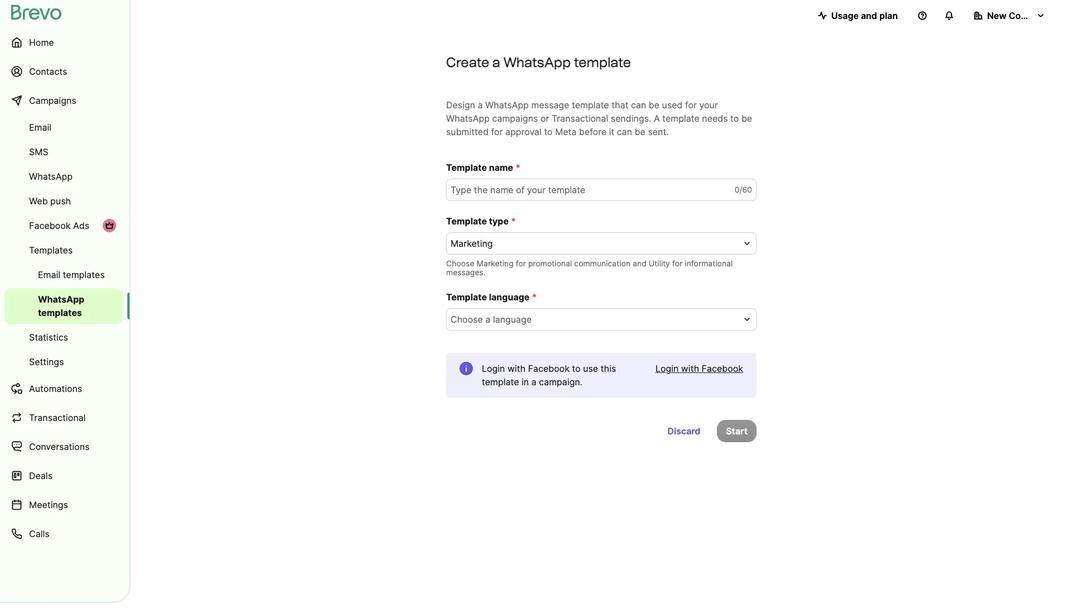 Task type: locate. For each thing, give the bounding box(es) containing it.
new company
[[987, 10, 1050, 21]]

with
[[508, 363, 526, 374], [681, 363, 699, 374]]

1 vertical spatial marketing
[[477, 259, 514, 268]]

1 vertical spatial to
[[544, 126, 553, 137]]

and left plan at the right of the page
[[861, 10, 877, 21]]

templates for whatsapp templates
[[38, 307, 82, 318]]

login
[[482, 363, 505, 374], [656, 363, 679, 374]]

1 horizontal spatial and
[[861, 10, 877, 21]]

0 horizontal spatial be
[[635, 126, 645, 137]]

login inside "login with facebook to use this template in a campaign."
[[482, 363, 505, 374]]

1 vertical spatial transactional
[[29, 412, 86, 423]]

whatsapp up submitted at the top of page
[[446, 113, 490, 124]]

template left name
[[446, 162, 487, 173]]

marketing
[[451, 238, 493, 249], [477, 259, 514, 268]]

a down template language *
[[485, 314, 490, 325]]

or
[[540, 113, 549, 124]]

a right in
[[531, 376, 536, 388]]

1 horizontal spatial be
[[649, 99, 660, 111]]

be down "sendings." on the right top of the page
[[635, 126, 645, 137]]

alert containing login with facebook to use this template in a campaign.
[[446, 353, 757, 398]]

None field
[[451, 313, 739, 326]]

automations
[[29, 383, 82, 394]]

choose up template language *
[[446, 259, 474, 268]]

sent.
[[648, 126, 669, 137]]

templates
[[29, 245, 73, 256]]

0 vertical spatial email
[[29, 122, 51, 133]]

* right name
[[515, 162, 521, 173]]

2 vertical spatial to
[[572, 363, 581, 374]]

transactional up before
[[552, 113, 608, 124]]

email templates
[[38, 269, 105, 280]]

template inside "login with facebook to use this template in a campaign."
[[482, 376, 519, 388]]

0 vertical spatial transactional
[[552, 113, 608, 124]]

template for template language
[[446, 291, 487, 303]]

a for design
[[478, 99, 483, 111]]

language down template language *
[[493, 314, 532, 325]]

0 vertical spatial be
[[649, 99, 660, 111]]

be right needs
[[741, 113, 752, 124]]

templates link
[[4, 239, 123, 261]]

language
[[489, 291, 530, 303], [493, 314, 532, 325]]

* for template language *
[[532, 291, 537, 303]]

1 horizontal spatial to
[[572, 363, 581, 374]]

usage and plan
[[831, 10, 898, 21]]

a for choose
[[485, 314, 490, 325]]

whatsapp
[[503, 54, 571, 70], [485, 99, 529, 111], [446, 113, 490, 124], [29, 171, 73, 182], [38, 294, 84, 305]]

1 vertical spatial and
[[633, 259, 647, 268]]

calls link
[[4, 520, 123, 547]]

a right design
[[478, 99, 483, 111]]

contacts
[[29, 66, 67, 77]]

* down promotional
[[532, 291, 537, 303]]

template for template type
[[446, 216, 487, 227]]

facebook for login with facebook to use this template in a campaign.
[[528, 363, 570, 374]]

choose a language button
[[446, 308, 757, 331]]

marketing inside choose marketing for promotional communication and utility for informational messages.
[[477, 259, 514, 268]]

with inside 'link'
[[681, 363, 699, 374]]

2 vertical spatial *
[[532, 291, 537, 303]]

to right needs
[[730, 113, 739, 124]]

sendings.
[[611, 113, 651, 124]]

to left use
[[572, 363, 581, 374]]

*
[[515, 162, 521, 173], [511, 216, 516, 227], [532, 291, 537, 303]]

templates up statistics link
[[38, 307, 82, 318]]

template
[[574, 54, 631, 70], [572, 99, 609, 111], [662, 113, 700, 124], [482, 376, 519, 388]]

1 vertical spatial be
[[741, 113, 752, 124]]

3 template from the top
[[446, 291, 487, 303]]

1 vertical spatial email
[[38, 269, 60, 280]]

ads
[[73, 220, 89, 231]]

design
[[446, 99, 475, 111]]

transactional down automations
[[29, 412, 86, 423]]

sms
[[29, 146, 48, 157]]

design a whatsapp message template that can be used for your whatsapp campaigns or transactional sendings. a template needs to be submitted for approval to meta before it can be sent.
[[446, 99, 752, 137]]

discard button
[[659, 420, 709, 442]]

with inside "login with facebook to use this template in a campaign."
[[508, 363, 526, 374]]

0 horizontal spatial with
[[508, 363, 526, 374]]

message
[[531, 99, 569, 111]]

marketing up template language *
[[477, 259, 514, 268]]

0 vertical spatial to
[[730, 113, 739, 124]]

1 vertical spatial template
[[446, 216, 487, 227]]

home
[[29, 37, 54, 48]]

1 template from the top
[[446, 162, 487, 173]]

0 vertical spatial template
[[446, 162, 487, 173]]

template language *
[[446, 291, 537, 303]]

templates inside whatsapp templates
[[38, 307, 82, 318]]

alert
[[446, 353, 757, 398]]

2 template from the top
[[446, 216, 487, 227]]

0 vertical spatial and
[[861, 10, 877, 21]]

* for template name *
[[515, 162, 521, 173]]

web
[[29, 195, 48, 207]]

create
[[446, 54, 489, 70]]

transactional
[[552, 113, 608, 124], [29, 412, 86, 423]]

whatsapp up campaigns
[[485, 99, 529, 111]]

be
[[649, 99, 660, 111], [741, 113, 752, 124], [635, 126, 645, 137]]

0 vertical spatial templates
[[63, 269, 105, 280]]

whatsapp down email templates link
[[38, 294, 84, 305]]

1 vertical spatial templates
[[38, 307, 82, 318]]

email link
[[4, 116, 123, 138]]

usage
[[831, 10, 859, 21]]

facebook
[[29, 220, 71, 231], [528, 363, 570, 374], [702, 363, 743, 374]]

2 horizontal spatial facebook
[[702, 363, 743, 374]]

a inside design a whatsapp message template that can be used for your whatsapp campaigns or transactional sendings. a template needs to be submitted for approval to meta before it can be sent.
[[478, 99, 483, 111]]

choose inside choose marketing for promotional communication and utility for informational messages.
[[446, 259, 474, 268]]

template left in
[[482, 376, 519, 388]]

1 vertical spatial can
[[617, 126, 632, 137]]

login inside login with facebook 'link'
[[656, 363, 679, 374]]

deals link
[[4, 462, 123, 489]]

template up before
[[572, 99, 609, 111]]

your
[[699, 99, 718, 111]]

1 vertical spatial language
[[493, 314, 532, 325]]

1 horizontal spatial facebook
[[528, 363, 570, 374]]

campaign.
[[539, 376, 583, 388]]

email down templates
[[38, 269, 60, 280]]

used
[[662, 99, 683, 111]]

to down or
[[544, 126, 553, 137]]

0 horizontal spatial login
[[482, 363, 505, 374]]

and left utility
[[633, 259, 647, 268]]

1 vertical spatial *
[[511, 216, 516, 227]]

can up "sendings." on the right top of the page
[[631, 99, 646, 111]]

facebook inside 'link'
[[702, 363, 743, 374]]

0 vertical spatial marketing
[[451, 238, 493, 249]]

* right type
[[511, 216, 516, 227]]

facebook inside "login with facebook to use this template in a campaign."
[[528, 363, 570, 374]]

and
[[861, 10, 877, 21], [633, 259, 647, 268]]

2 vertical spatial template
[[446, 291, 487, 303]]

left___rvooi image
[[105, 221, 114, 230]]

templates down templates link
[[63, 269, 105, 280]]

0
[[735, 185, 740, 194]]

choose inside popup button
[[451, 314, 483, 325]]

1 login from the left
[[482, 363, 505, 374]]

meta
[[555, 126, 577, 137]]

0 vertical spatial *
[[515, 162, 521, 173]]

campaigns link
[[4, 87, 123, 114]]

contacts link
[[4, 58, 123, 85]]

be up a at top right
[[649, 99, 660, 111]]

language up choose a language
[[489, 291, 530, 303]]

1 horizontal spatial login
[[656, 363, 679, 374]]

0 vertical spatial choose
[[446, 259, 474, 268]]

a inside popup button
[[485, 314, 490, 325]]

0 vertical spatial can
[[631, 99, 646, 111]]

1 horizontal spatial transactional
[[552, 113, 608, 124]]

can
[[631, 99, 646, 111], [617, 126, 632, 137]]

0 horizontal spatial and
[[633, 259, 647, 268]]

60
[[742, 185, 752, 194]]

0 horizontal spatial to
[[544, 126, 553, 137]]

1 vertical spatial choose
[[451, 314, 483, 325]]

templates
[[63, 269, 105, 280], [38, 307, 82, 318]]

choose down template language *
[[451, 314, 483, 325]]

conversations
[[29, 441, 90, 452]]

for down campaigns
[[491, 126, 503, 137]]

it
[[609, 126, 614, 137]]

2 vertical spatial be
[[635, 126, 645, 137]]

2 horizontal spatial to
[[730, 113, 739, 124]]

messages.
[[446, 267, 486, 277]]

conversations link
[[4, 433, 123, 460]]

email inside 'link'
[[29, 122, 51, 133]]

2 login from the left
[[656, 363, 679, 374]]

template down messages.
[[446, 291, 487, 303]]

to
[[730, 113, 739, 124], [544, 126, 553, 137], [572, 363, 581, 374]]

template left type
[[446, 216, 487, 227]]

1 horizontal spatial with
[[681, 363, 699, 374]]

email
[[29, 122, 51, 133], [38, 269, 60, 280]]

a right create
[[492, 54, 500, 70]]

can right it
[[617, 126, 632, 137]]

* for template type *
[[511, 216, 516, 227]]

1 with from the left
[[508, 363, 526, 374]]

email up sms
[[29, 122, 51, 133]]

2 with from the left
[[681, 363, 699, 374]]

marketing down the template type *
[[451, 238, 493, 249]]

whatsapp up web push
[[29, 171, 73, 182]]

transactional link
[[4, 404, 123, 431]]

language inside popup button
[[493, 314, 532, 325]]



Task type: vqa. For each thing, say whether or not it's contained in the screenshot.
Choose Marketing For Promotional Communication And Utility For Informational Messages.
yes



Task type: describe. For each thing, give the bounding box(es) containing it.
0 vertical spatial language
[[489, 291, 530, 303]]

web push
[[29, 195, 71, 207]]

statistics link
[[4, 326, 123, 348]]

login with facebook to use this template in a campaign.
[[482, 363, 616, 388]]

0 / 60
[[735, 185, 752, 194]]

whatsapp templates
[[38, 294, 84, 318]]

usage and plan button
[[809, 4, 907, 27]]

for right utility
[[672, 259, 683, 268]]

a for create
[[492, 54, 500, 70]]

to inside "login with facebook to use this template in a campaign."
[[572, 363, 581, 374]]

choose a language
[[451, 314, 532, 325]]

in
[[522, 376, 529, 388]]

choose for choose a language
[[451, 314, 483, 325]]

email for email
[[29, 122, 51, 133]]

promotional
[[528, 259, 572, 268]]

informational
[[685, 259, 733, 268]]

choose for choose marketing for promotional communication and utility for informational messages.
[[446, 259, 474, 268]]

start
[[726, 426, 748, 437]]

none field inside choose a language popup button
[[451, 313, 739, 326]]

create a whatsapp template
[[446, 54, 631, 70]]

settings link
[[4, 351, 123, 373]]

campaigns
[[492, 113, 538, 124]]

choose marketing for promotional communication and utility for informational messages.
[[446, 259, 733, 277]]

with for login with facebook to use this template in a campaign.
[[508, 363, 526, 374]]

email templates link
[[4, 264, 123, 286]]

Type the name of your template text field
[[446, 179, 757, 201]]

needs
[[702, 113, 728, 124]]

new
[[987, 10, 1007, 21]]

for left your
[[685, 99, 697, 111]]

whatsapp inside "link"
[[38, 294, 84, 305]]

facebook for login with facebook
[[702, 363, 743, 374]]

a inside "login with facebook to use this template in a campaign."
[[531, 376, 536, 388]]

template type *
[[446, 216, 516, 227]]

template up that
[[574, 54, 631, 70]]

0 horizontal spatial transactional
[[29, 412, 86, 423]]

automations link
[[4, 375, 123, 402]]

login with facebook
[[656, 363, 743, 374]]

and inside choose marketing for promotional communication and utility for informational messages.
[[633, 259, 647, 268]]

whatsapp templates link
[[4, 288, 123, 324]]

meetings link
[[4, 491, 123, 518]]

start button
[[717, 420, 757, 442]]

type
[[489, 216, 509, 227]]

company
[[1009, 10, 1050, 21]]

statistics
[[29, 332, 68, 343]]

template down used
[[662, 113, 700, 124]]

deals
[[29, 470, 52, 481]]

template for template name
[[446, 162, 487, 173]]

that
[[612, 99, 628, 111]]

transactional inside design a whatsapp message template that can be used for your whatsapp campaigns or transactional sendings. a template needs to be submitted for approval to meta before it can be sent.
[[552, 113, 608, 124]]

and inside button
[[861, 10, 877, 21]]

home link
[[4, 29, 123, 56]]

utility
[[649, 259, 670, 268]]

whatsapp link
[[4, 165, 123, 188]]

this
[[601, 363, 616, 374]]

/
[[740, 185, 742, 194]]

communication
[[574, 259, 631, 268]]

before
[[579, 126, 607, 137]]

use
[[583, 363, 598, 374]]

0 horizontal spatial facebook
[[29, 220, 71, 231]]

campaigns
[[29, 95, 76, 106]]

marketing inside popup button
[[451, 238, 493, 249]]

facebook ads
[[29, 220, 89, 231]]

marketing button
[[446, 232, 757, 255]]

login with facebook link
[[656, 362, 743, 375]]

name
[[489, 162, 513, 173]]

whatsapp up message
[[503, 54, 571, 70]]

for left promotional
[[516, 259, 526, 268]]

template name *
[[446, 162, 521, 173]]

new company button
[[965, 4, 1054, 27]]

discard
[[668, 426, 700, 437]]

approval
[[505, 126, 542, 137]]

with for login with facebook
[[681, 363, 699, 374]]

settings
[[29, 356, 64, 367]]

meetings
[[29, 499, 68, 510]]

login for login with facebook
[[656, 363, 679, 374]]

a
[[654, 113, 660, 124]]

web push link
[[4, 190, 123, 212]]

calls
[[29, 528, 49, 539]]

plan
[[879, 10, 898, 21]]

templates for email templates
[[63, 269, 105, 280]]

facebook ads link
[[4, 214, 123, 237]]

sms link
[[4, 141, 123, 163]]

push
[[50, 195, 71, 207]]

2 horizontal spatial be
[[741, 113, 752, 124]]

submitted
[[446, 126, 489, 137]]

email for email templates
[[38, 269, 60, 280]]

login for login with facebook to use this template in a campaign.
[[482, 363, 505, 374]]



